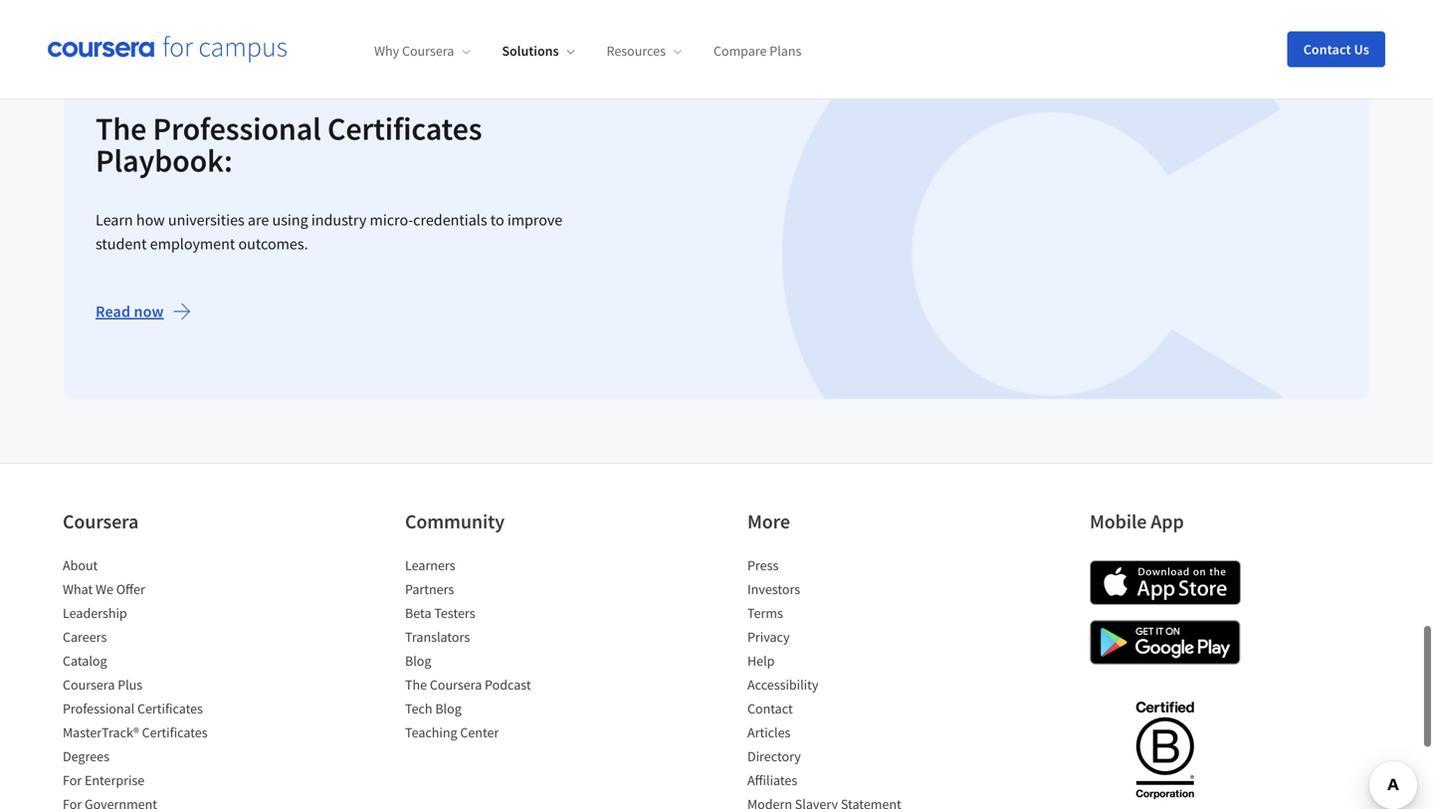 Task type: describe. For each thing, give the bounding box(es) containing it.
learn
[[96, 210, 133, 230]]

leadership link
[[63, 604, 127, 622]]

micro-
[[370, 210, 413, 230]]

read now
[[96, 302, 164, 322]]

teaching
[[405, 724, 457, 742]]

leadership
[[63, 604, 127, 622]]

why coursera
[[374, 42, 454, 60]]

translators
[[405, 628, 470, 646]]

compare plans
[[714, 42, 802, 60]]

certificates inside the professional certificates playbook:
[[328, 109, 482, 149]]

mastertrack® certificates link
[[63, 724, 208, 742]]

coursera plus link
[[63, 676, 143, 694]]

now
[[134, 302, 164, 322]]

2 vertical spatial certificates
[[142, 724, 208, 742]]

get it on google play image
[[1090, 620, 1241, 665]]

partners
[[405, 581, 454, 598]]

privacy link
[[748, 628, 790, 646]]

catalog
[[63, 652, 107, 670]]

app
[[1151, 509, 1184, 534]]

testers
[[434, 604, 475, 622]]

1 vertical spatial blog
[[435, 700, 462, 718]]

help link
[[748, 652, 775, 670]]

contact us button
[[1288, 31, 1386, 67]]

articles link
[[748, 724, 791, 742]]

for
[[63, 772, 82, 790]]

learn how universities are using industry micro-credentials to improve student employment outcomes.
[[96, 210, 563, 254]]

universities
[[168, 210, 245, 230]]

why coursera link
[[374, 42, 470, 60]]

improve
[[508, 210, 563, 230]]

read now button
[[96, 288, 208, 336]]

learners
[[405, 557, 456, 575]]

resources link
[[607, 42, 682, 60]]

why
[[374, 42, 399, 60]]

beta
[[405, 604, 432, 622]]

to
[[491, 210, 504, 230]]

list for more
[[748, 556, 917, 809]]

list for community
[[405, 556, 574, 747]]

the inside the professional certificates playbook:
[[96, 109, 147, 149]]

employment
[[150, 234, 235, 254]]

directory
[[748, 748, 801, 766]]

resources
[[607, 42, 666, 60]]

about what we offer leadership careers catalog coursera plus professional certificates mastertrack® certificates degrees for enterprise
[[63, 557, 208, 790]]

solutions
[[502, 42, 559, 60]]

catalog link
[[63, 652, 107, 670]]

contact us
[[1304, 40, 1370, 58]]

podcast
[[485, 676, 531, 694]]

terms link
[[748, 604, 783, 622]]

degrees link
[[63, 748, 109, 766]]

download on the app store image
[[1090, 561, 1241, 605]]

mobile
[[1090, 509, 1147, 534]]

coursera inside 'learners partners beta testers translators blog the coursera podcast tech blog teaching center'
[[430, 676, 482, 694]]

terms
[[748, 604, 783, 622]]

logo of certified b corporation image
[[1124, 690, 1206, 809]]

what
[[63, 581, 93, 598]]

contact link
[[748, 700, 793, 718]]

mastertrack®
[[63, 724, 139, 742]]

tech blog link
[[405, 700, 462, 718]]

affiliates link
[[748, 772, 798, 790]]

more
[[748, 509, 790, 534]]

read
[[96, 302, 131, 322]]



Task type: vqa. For each thing, say whether or not it's contained in the screenshot.
the topmost University of Michigan image
no



Task type: locate. For each thing, give the bounding box(es) containing it.
contact up articles in the right bottom of the page
[[748, 700, 793, 718]]

teaching center link
[[405, 724, 499, 742]]

affiliates
[[748, 772, 798, 790]]

tech
[[405, 700, 433, 718]]

0 horizontal spatial the
[[96, 109, 147, 149]]

beta testers link
[[405, 604, 475, 622]]

0 horizontal spatial list item
[[63, 795, 232, 809]]

blog up teaching center link
[[435, 700, 462, 718]]

1 horizontal spatial list
[[405, 556, 574, 747]]

list item for coursera
[[63, 795, 232, 809]]

us
[[1354, 40, 1370, 58]]

0 vertical spatial certificates
[[328, 109, 482, 149]]

the inside 'learners partners beta testers translators blog the coursera podcast tech blog teaching center'
[[405, 676, 427, 694]]

investors link
[[748, 581, 801, 598]]

blog down translators
[[405, 652, 432, 670]]

list item down affiliates "link"
[[748, 795, 917, 809]]

1 vertical spatial the
[[405, 676, 427, 694]]

coursera right why
[[402, 42, 454, 60]]

help
[[748, 652, 775, 670]]

coursera for campus image
[[48, 36, 287, 63]]

directory link
[[748, 748, 801, 766]]

mobile app
[[1090, 509, 1184, 534]]

careers link
[[63, 628, 107, 646]]

contact left us
[[1304, 40, 1352, 58]]

for enterprise link
[[63, 772, 145, 790]]

coursera
[[402, 42, 454, 60], [63, 509, 139, 534], [63, 676, 115, 694], [430, 676, 482, 694]]

credentials
[[413, 210, 487, 230]]

what we offer link
[[63, 581, 145, 598]]

1 vertical spatial certificates
[[137, 700, 203, 718]]

coursera up tech blog link
[[430, 676, 482, 694]]

community
[[405, 509, 505, 534]]

list item
[[63, 795, 232, 809], [748, 795, 917, 809]]

learners link
[[405, 557, 456, 575]]

accessibility
[[748, 676, 819, 694]]

0 horizontal spatial list
[[63, 556, 232, 809]]

are
[[248, 210, 269, 230]]

solutions link
[[502, 42, 575, 60]]

1 list from the left
[[63, 556, 232, 809]]

1 horizontal spatial contact
[[1304, 40, 1352, 58]]

2 list from the left
[[405, 556, 574, 747]]

certificates down professional certificates link
[[142, 724, 208, 742]]

blog link
[[405, 652, 432, 670]]

0 vertical spatial blog
[[405, 652, 432, 670]]

list item for more
[[748, 795, 917, 809]]

plans
[[770, 42, 802, 60]]

1 list item from the left
[[63, 795, 232, 809]]

professional inside the professional certificates playbook:
[[153, 109, 321, 149]]

using
[[272, 210, 308, 230]]

industry
[[311, 210, 367, 230]]

offer
[[116, 581, 145, 598]]

partners link
[[405, 581, 454, 598]]

0 vertical spatial contact
[[1304, 40, 1352, 58]]

list item down enterprise
[[63, 795, 232, 809]]

investors
[[748, 581, 801, 598]]

student
[[96, 234, 147, 254]]

certificates
[[328, 109, 482, 149], [137, 700, 203, 718], [142, 724, 208, 742]]

2 list item from the left
[[748, 795, 917, 809]]

contact inside button
[[1304, 40, 1352, 58]]

how
[[136, 210, 165, 230]]

press investors terms privacy help accessibility contact articles directory affiliates
[[748, 557, 819, 790]]

compare plans link
[[714, 42, 802, 60]]

the down blog link
[[405, 676, 427, 694]]

about link
[[63, 557, 98, 575]]

accessibility link
[[748, 676, 819, 694]]

playbook:
[[96, 141, 233, 180]]

contact inside press investors terms privacy help accessibility contact articles directory affiliates
[[748, 700, 793, 718]]

translators link
[[405, 628, 470, 646]]

3 list from the left
[[748, 556, 917, 809]]

privacy
[[748, 628, 790, 646]]

contact
[[1304, 40, 1352, 58], [748, 700, 793, 718]]

professional inside about what we offer leadership careers catalog coursera plus professional certificates mastertrack® certificates degrees for enterprise
[[63, 700, 135, 718]]

0 horizontal spatial professional
[[63, 700, 135, 718]]

the down coursera for campus image
[[96, 109, 147, 149]]

1 horizontal spatial professional
[[153, 109, 321, 149]]

certificates down why coursera
[[328, 109, 482, 149]]

list containing press
[[748, 556, 917, 809]]

press
[[748, 557, 779, 575]]

list containing about
[[63, 556, 232, 809]]

press link
[[748, 557, 779, 575]]

coursera inside about what we offer leadership careers catalog coursera plus professional certificates mastertrack® certificates degrees for enterprise
[[63, 676, 115, 694]]

we
[[96, 581, 113, 598]]

0 horizontal spatial blog
[[405, 652, 432, 670]]

coursera up about
[[63, 509, 139, 534]]

0 vertical spatial the
[[96, 109, 147, 149]]

center
[[460, 724, 499, 742]]

0 vertical spatial professional
[[153, 109, 321, 149]]

professional
[[153, 109, 321, 149], [63, 700, 135, 718]]

about
[[63, 557, 98, 575]]

the coursera podcast link
[[405, 676, 531, 694]]

1 vertical spatial professional
[[63, 700, 135, 718]]

professional up mastertrack®
[[63, 700, 135, 718]]

careers
[[63, 628, 107, 646]]

enterprise
[[85, 772, 145, 790]]

2 horizontal spatial list
[[748, 556, 917, 809]]

list for coursera
[[63, 556, 232, 809]]

learners partners beta testers translators blog the coursera podcast tech blog teaching center
[[405, 557, 531, 742]]

degrees
[[63, 748, 109, 766]]

1 vertical spatial contact
[[748, 700, 793, 718]]

1 horizontal spatial blog
[[435, 700, 462, 718]]

blog
[[405, 652, 432, 670], [435, 700, 462, 718]]

1 horizontal spatial list item
[[748, 795, 917, 809]]

compare
[[714, 42, 767, 60]]

professional up are
[[153, 109, 321, 149]]

the professional certificates playbook:
[[96, 109, 482, 180]]

list
[[63, 556, 232, 809], [405, 556, 574, 747], [748, 556, 917, 809]]

0 horizontal spatial contact
[[748, 700, 793, 718]]

certificates up mastertrack® certificates link
[[137, 700, 203, 718]]

plus
[[118, 676, 143, 694]]

articles
[[748, 724, 791, 742]]

list containing learners
[[405, 556, 574, 747]]

1 horizontal spatial the
[[405, 676, 427, 694]]

coursera down "catalog" link
[[63, 676, 115, 694]]

professional certificates link
[[63, 700, 203, 718]]

outcomes.
[[238, 234, 308, 254]]



